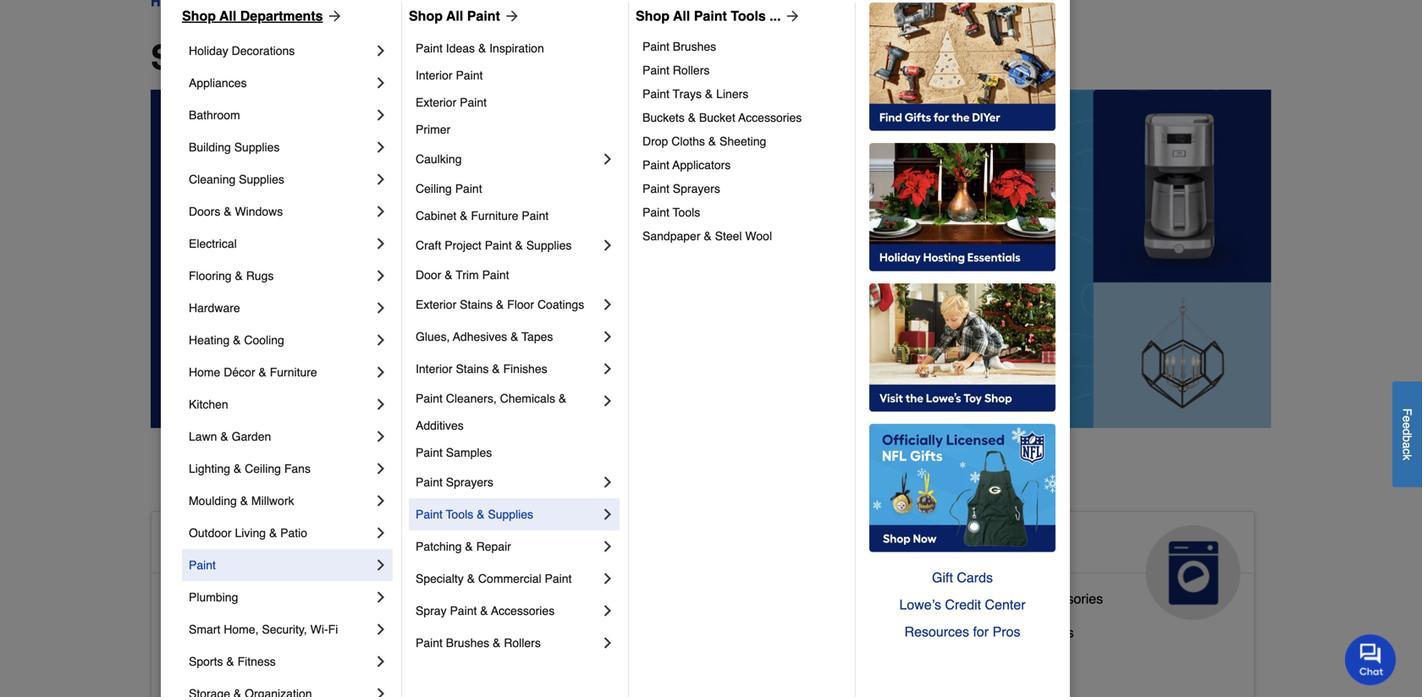 Task type: locate. For each thing, give the bounding box(es) containing it.
fi
[[328, 623, 338, 637]]

1 horizontal spatial arrow right image
[[781, 8, 802, 25]]

0 horizontal spatial paint sprayers
[[416, 476, 494, 489]]

entry
[[234, 659, 265, 675]]

exterior stains & floor coatings
[[416, 298, 584, 312]]

accessible down moulding
[[165, 533, 289, 560]]

2 interior from the top
[[416, 362, 453, 376]]

parts
[[983, 591, 1015, 607]]

0 vertical spatial home
[[189, 366, 220, 379]]

0 vertical spatial furniture
[[471, 209, 519, 223]]

chevron right image right care
[[600, 571, 616, 588]]

cabinet & furniture paint
[[416, 209, 549, 223]]

shop all departments
[[151, 38, 503, 77]]

1 horizontal spatial furniture
[[471, 209, 519, 223]]

1 interior from the top
[[416, 69, 453, 82]]

accessible for accessible home
[[165, 533, 289, 560]]

departments inside "link"
[[240, 8, 323, 24]]

lowe's credit center link
[[870, 592, 1056, 619]]

arrow right image inside "shop all paint" link
[[500, 8, 521, 25]]

chat invite button image
[[1346, 634, 1397, 686]]

bedroom
[[234, 625, 289, 641]]

1 vertical spatial departments
[[296, 38, 503, 77]]

2 vertical spatial furniture
[[671, 652, 725, 668]]

rugs
[[246, 269, 274, 283]]

1 vertical spatial brushes
[[446, 637, 490, 650]]

exterior
[[416, 96, 457, 109], [416, 298, 457, 312]]

0 horizontal spatial accessories
[[491, 605, 555, 618]]

arrow right image for shop all paint
[[500, 8, 521, 25]]

tools up patching & repair
[[446, 508, 474, 522]]

all up ideas
[[446, 8, 463, 24]]

1 horizontal spatial appliances link
[[906, 512, 1255, 621]]

rollers up trays on the top of page
[[673, 64, 710, 77]]

interior paint
[[416, 69, 483, 82]]

2 arrow right image from the left
[[781, 8, 802, 25]]

doors & windows link
[[189, 196, 373, 228]]

ceiling
[[416, 182, 452, 196], [245, 462, 281, 476]]

accessible bathroom
[[165, 591, 292, 607]]

0 horizontal spatial pet
[[542, 652, 563, 668]]

1 horizontal spatial ceiling
[[416, 182, 452, 196]]

chevron right image up livestock supplies
[[600, 539, 616, 556]]

paint up patching
[[416, 508, 443, 522]]

paint sprayers down paint samples
[[416, 476, 494, 489]]

kitchen
[[189, 398, 228, 412]]

beds,
[[567, 652, 601, 668]]

0 vertical spatial stains
[[460, 298, 493, 312]]

all up paint brushes
[[673, 8, 690, 24]]

1 vertical spatial pet
[[542, 652, 563, 668]]

sports & fitness link
[[189, 646, 373, 678]]

gift
[[932, 570, 953, 586]]

lowe's
[[900, 597, 942, 613]]

interior inside 'link'
[[416, 362, 453, 376]]

e
[[1401, 416, 1415, 422], [1401, 422, 1415, 429]]

officially licensed n f l gifts. shop now. image
[[870, 424, 1056, 553]]

exterior inside 'link'
[[416, 298, 457, 312]]

chevron right image left primer at the left top of page
[[373, 107, 390, 124]]

1 vertical spatial appliances link
[[906, 512, 1255, 621]]

shop
[[151, 38, 235, 77]]

chevron right image for lawn & garden
[[373, 428, 390, 445]]

find gifts for the diyer. image
[[870, 3, 1056, 131]]

bathroom inside the 'accessible bathroom' link
[[234, 591, 292, 607]]

shop up the paint ideas & inspiration
[[409, 8, 443, 24]]

holiday decorations link
[[189, 35, 373, 67]]

paint up paint brushes
[[694, 8, 727, 24]]

2 exterior from the top
[[416, 298, 457, 312]]

rollers down spray paint & accessories link
[[504, 637, 541, 650]]

lowe's credit center
[[900, 597, 1026, 613]]

paint inside paint cleaners, chemicals & additives
[[416, 392, 443, 406]]

1 vertical spatial appliances
[[920, 533, 1046, 560]]

& down spray paint & accessories link
[[493, 637, 501, 650]]

bathroom link
[[189, 99, 373, 131]]

2 horizontal spatial shop
[[636, 8, 670, 24]]

0 vertical spatial departments
[[240, 8, 323, 24]]

livestock supplies
[[542, 619, 655, 634]]

supplies
[[234, 141, 280, 154], [239, 173, 284, 186], [526, 239, 572, 252], [488, 508, 534, 522], [603, 619, 655, 634]]

chevron right image for doors & windows
[[373, 203, 390, 220]]

pet beds, houses, & furniture link
[[542, 649, 725, 682]]

lawn & garden
[[189, 430, 271, 444]]

brushes for paint brushes & rollers
[[446, 637, 490, 650]]

departments up exterior paint
[[296, 38, 503, 77]]

0 vertical spatial paint sprayers link
[[643, 177, 843, 201]]

arrow right image
[[323, 8, 343, 25]]

caulking link
[[416, 143, 600, 175]]

departments
[[240, 8, 323, 24], [296, 38, 503, 77]]

accessible bedroom
[[165, 625, 289, 641]]

ceiling up millwork
[[245, 462, 281, 476]]

resources for pros
[[905, 625, 1021, 640]]

1 horizontal spatial tools
[[673, 206, 701, 219]]

bathroom inside bathroom link
[[189, 108, 240, 122]]

interior paint link
[[416, 62, 616, 89]]

adhesives
[[453, 330, 507, 344]]

tools for paint tools
[[673, 206, 701, 219]]

bathroom
[[189, 108, 240, 122], [234, 591, 292, 607]]

shop inside "link"
[[182, 8, 216, 24]]

stains for exterior
[[460, 298, 493, 312]]

paint down ideas
[[456, 69, 483, 82]]

1 arrow right image from the left
[[500, 8, 521, 25]]

flooring & rugs
[[189, 269, 274, 283]]

paint sprayers link
[[643, 177, 843, 201], [416, 467, 600, 499]]

sprayers down samples
[[446, 476, 494, 489]]

shop for shop all paint
[[409, 8, 443, 24]]

paint down spray
[[416, 637, 443, 650]]

cooling
[[244, 334, 284, 347]]

chevron right image left door
[[373, 268, 390, 285]]

departments up holiday decorations "link"
[[240, 8, 323, 24]]

& left steel
[[704, 229, 712, 243]]

tools up sandpaper at top left
[[673, 206, 701, 219]]

liners
[[717, 87, 749, 101]]

sprayers down applicators on the top of the page
[[673, 182, 720, 196]]

chevron right image left additives
[[373, 428, 390, 445]]

1 e from the top
[[1401, 416, 1415, 422]]

& right 'chemicals'
[[559, 392, 567, 406]]

1 vertical spatial interior
[[416, 362, 453, 376]]

paint up sandpaper at top left
[[643, 206, 670, 219]]

chevron right image left spray
[[373, 589, 390, 606]]

brushes down "spray paint & accessories"
[[446, 637, 490, 650]]

paint sprayers
[[643, 182, 720, 196], [416, 476, 494, 489]]

chemicals
[[500, 392, 555, 406]]

0 horizontal spatial sprayers
[[446, 476, 494, 489]]

pet inside animal & pet care
[[652, 533, 689, 560]]

& up cloths
[[688, 111, 696, 124]]

shop up paint brushes
[[636, 8, 670, 24]]

paint samples
[[416, 446, 492, 460]]

chevron right image left 'glues,'
[[373, 332, 390, 349]]

2 horizontal spatial accessories
[[1031, 591, 1104, 607]]

interior down 'glues,'
[[416, 362, 453, 376]]

stains
[[460, 298, 493, 312], [456, 362, 489, 376]]

chevron right image for spray paint & accessories
[[600, 603, 616, 620]]

stains inside interior stains & finishes 'link'
[[456, 362, 489, 376]]

2 horizontal spatial tools
[[731, 8, 766, 24]]

chevron right image for paint cleaners, chemicals & additives
[[600, 393, 616, 410]]

paint down drop
[[643, 158, 670, 172]]

paint brushes & rollers
[[416, 637, 541, 650]]

k
[[1401, 455, 1415, 461]]

chevron right image for appliances
[[373, 75, 390, 91]]

hardware
[[189, 301, 240, 315]]

accessories down commercial at the left bottom of page
[[491, 605, 555, 618]]

0 vertical spatial exterior
[[416, 96, 457, 109]]

chevron right image up the animal
[[600, 474, 616, 491]]

1 horizontal spatial shop
[[409, 8, 443, 24]]

accessible home link
[[152, 512, 500, 621]]

outdoor living & patio link
[[189, 517, 373, 550]]

paint sprayers down paint applicators
[[643, 182, 720, 196]]

chevron right image for sports & fitness
[[373, 654, 390, 671]]

paint up "buckets"
[[643, 87, 670, 101]]

2 shop from the left
[[409, 8, 443, 24]]

furniture up craft project paint & supplies
[[471, 209, 519, 223]]

& right doors
[[224, 205, 232, 218]]

security,
[[262, 623, 307, 637]]

1 vertical spatial paint sprayers link
[[416, 467, 600, 499]]

chevron right image down livestock supplies
[[600, 635, 616, 652]]

& left trim
[[445, 268, 453, 282]]

caulking
[[416, 152, 462, 166]]

1 horizontal spatial brushes
[[673, 40, 717, 53]]

0 horizontal spatial ceiling
[[245, 462, 281, 476]]

floor
[[507, 298, 534, 312]]

brushes for paint brushes
[[673, 40, 717, 53]]

supplies for livestock supplies
[[603, 619, 655, 634]]

chevron right image
[[373, 75, 390, 91], [373, 139, 390, 156], [600, 151, 616, 168], [373, 203, 390, 220], [373, 235, 390, 252], [600, 237, 616, 254], [600, 296, 616, 313], [373, 300, 390, 317], [373, 364, 390, 381], [373, 396, 390, 413], [373, 461, 390, 478], [373, 493, 390, 510], [600, 506, 616, 523], [373, 557, 390, 574], [373, 622, 390, 638], [373, 654, 390, 671], [373, 686, 390, 698]]

2 vertical spatial home
[[282, 659, 318, 675]]

all for shop all paint
[[446, 8, 463, 24]]

appliances link down decorations
[[189, 67, 373, 99]]

4 accessible from the top
[[165, 659, 230, 675]]

bathroom up smart home, security, wi-fi
[[234, 591, 292, 607]]

building
[[189, 141, 231, 154]]

1 vertical spatial stains
[[456, 362, 489, 376]]

accessible down smart
[[165, 659, 230, 675]]

beverage
[[920, 625, 978, 641]]

specialty & commercial paint link
[[416, 563, 600, 595]]

stains for interior
[[456, 362, 489, 376]]

departments for shop all departments
[[240, 8, 323, 24]]

arrow right image
[[500, 8, 521, 25], [781, 8, 802, 25]]

supplies up houses,
[[603, 619, 655, 634]]

chevron right image for holiday decorations
[[373, 42, 390, 59]]

0 horizontal spatial paint sprayers link
[[416, 467, 600, 499]]

0 horizontal spatial shop
[[182, 8, 216, 24]]

0 vertical spatial brushes
[[673, 40, 717, 53]]

paint down paint samples
[[416, 476, 443, 489]]

0 horizontal spatial tools
[[446, 508, 474, 522]]

accessories up the chillers
[[1031, 591, 1104, 607]]

0 vertical spatial interior
[[416, 69, 453, 82]]

1 vertical spatial home
[[296, 533, 361, 560]]

home décor & furniture
[[189, 366, 317, 379]]

accessories for appliance parts & accessories
[[1031, 591, 1104, 607]]

1 vertical spatial paint sprayers
[[416, 476, 494, 489]]

0 horizontal spatial arrow right image
[[500, 8, 521, 25]]

arrow right image for shop all paint tools ...
[[781, 8, 802, 25]]

stains inside exterior stains & floor coatings 'link'
[[460, 298, 493, 312]]

& right lawn
[[220, 430, 228, 444]]

paint up cabinet & furniture paint
[[455, 182, 482, 196]]

& inside paint cleaners, chemicals & additives
[[559, 392, 567, 406]]

3 shop from the left
[[636, 8, 670, 24]]

1 vertical spatial tools
[[673, 206, 701, 219]]

chevron right image left patching
[[373, 525, 390, 542]]

& left repair
[[465, 540, 473, 554]]

samples
[[446, 446, 492, 460]]

interior for interior paint
[[416, 69, 453, 82]]

lawn & garden link
[[189, 421, 373, 453]]

animal & pet care
[[542, 533, 689, 587]]

appliances image
[[1146, 526, 1241, 621]]

0 horizontal spatial appliances
[[189, 76, 247, 90]]

pet inside the 'pet beds, houses, & furniture' 'link'
[[542, 652, 563, 668]]

patching & repair link
[[416, 531, 600, 563]]

accessories for buckets & bucket accessories
[[739, 111, 802, 124]]

1 horizontal spatial appliances
[[920, 533, 1046, 560]]

2 horizontal spatial furniture
[[671, 652, 725, 668]]

holiday
[[189, 44, 228, 58]]

accessible up smart
[[165, 591, 230, 607]]

0 horizontal spatial appliances link
[[189, 67, 373, 99]]

1 horizontal spatial paint sprayers link
[[643, 177, 843, 201]]

applicators
[[673, 158, 731, 172]]

supplies up 'windows'
[[239, 173, 284, 186]]

d
[[1401, 429, 1415, 436]]

1 horizontal spatial paint sprayers
[[643, 182, 720, 196]]

accessible entry & home link
[[165, 655, 318, 689]]

arrow right image inside shop all paint tools ... link
[[781, 8, 802, 25]]

1 horizontal spatial sprayers
[[673, 182, 720, 196]]

& right the animal
[[628, 533, 645, 560]]

appliances link
[[189, 67, 373, 99], [906, 512, 1255, 621]]

center
[[985, 597, 1026, 613]]

patio
[[280, 527, 307, 540]]

0 vertical spatial bathroom
[[189, 108, 240, 122]]

chevron right image
[[373, 42, 390, 59], [373, 107, 390, 124], [373, 171, 390, 188], [373, 268, 390, 285], [600, 329, 616, 345], [373, 332, 390, 349], [600, 361, 616, 378], [600, 393, 616, 410], [373, 428, 390, 445], [600, 474, 616, 491], [373, 525, 390, 542], [600, 539, 616, 556], [600, 571, 616, 588], [373, 589, 390, 606], [600, 603, 616, 620], [600, 635, 616, 652]]

paint down interior paint at the left top of the page
[[460, 96, 487, 109]]

paint down outdoor
[[189, 559, 216, 572]]

1 horizontal spatial accessories
[[739, 111, 802, 124]]

chevron right image right tapes
[[600, 329, 616, 345]]

1 vertical spatial ceiling
[[245, 462, 281, 476]]

accessible for accessible bedroom
[[165, 625, 230, 641]]

chevron right image for building supplies
[[373, 139, 390, 156]]

chevron right image left ideas
[[373, 42, 390, 59]]

0 vertical spatial sprayers
[[673, 182, 720, 196]]

0 vertical spatial pet
[[652, 533, 689, 560]]

electrical
[[189, 237, 237, 251]]

exterior up primer at the left top of page
[[416, 96, 457, 109]]

e up b
[[1401, 422, 1415, 429]]

paint up additives
[[416, 392, 443, 406]]

furniture down heating & cooling link
[[270, 366, 317, 379]]

1 vertical spatial rollers
[[504, 637, 541, 650]]

appliances down holiday on the top of page
[[189, 76, 247, 90]]

1 shop from the left
[[182, 8, 216, 24]]

paint sprayers link up sandpaper & steel wool link
[[643, 177, 843, 201]]

2 vertical spatial tools
[[446, 508, 474, 522]]

trim
[[456, 268, 479, 282]]

tapes
[[522, 330, 553, 344]]

resources for pros link
[[870, 619, 1056, 646]]

arrow right image up the paint ideas & inspiration link
[[500, 8, 521, 25]]

0 vertical spatial paint sprayers
[[643, 182, 720, 196]]

chevron right image for exterior stains & floor coatings
[[600, 296, 616, 313]]

animal & pet care image
[[769, 526, 864, 621]]

patching & repair
[[416, 540, 511, 554]]

1 horizontal spatial pet
[[652, 533, 689, 560]]

3 accessible from the top
[[165, 625, 230, 641]]

2 accessible from the top
[[165, 591, 230, 607]]

chevron right image for hardware
[[373, 300, 390, 317]]

1 vertical spatial bathroom
[[234, 591, 292, 607]]

& left floor
[[496, 298, 504, 312]]

0 horizontal spatial brushes
[[446, 637, 490, 650]]

building supplies
[[189, 141, 280, 154]]

1 vertical spatial furniture
[[270, 366, 317, 379]]

& right lighting on the bottom of page
[[234, 462, 242, 476]]

patching
[[416, 540, 462, 554]]

wool
[[746, 229, 772, 243]]

1 vertical spatial exterior
[[416, 298, 457, 312]]

chevron right image for smart home, security, wi-fi
[[373, 622, 390, 638]]

1 exterior from the top
[[416, 96, 457, 109]]

1 horizontal spatial rollers
[[673, 64, 710, 77]]

appliances up cards
[[920, 533, 1046, 560]]

chevron right image for paint tools & supplies
[[600, 506, 616, 523]]

chevron right image for moulding & millwork
[[373, 493, 390, 510]]

all inside "link"
[[219, 8, 237, 24]]

1 accessible from the top
[[165, 533, 289, 560]]

paint sprayers link up the paint tools & supplies on the left
[[416, 467, 600, 499]]

cleaning supplies link
[[189, 163, 373, 196]]

houses,
[[605, 652, 655, 668]]

chevron right image for paint sprayers
[[600, 474, 616, 491]]

chevron right image right 'chemicals'
[[600, 393, 616, 410]]

arrow right image up paint brushes link at the top
[[781, 8, 802, 25]]

& left rugs
[[235, 269, 243, 283]]

ceiling paint
[[416, 182, 482, 196]]

chevron right image for plumbing
[[373, 589, 390, 606]]

paint down the animal
[[545, 572, 572, 586]]

chevron right image for bathroom
[[373, 107, 390, 124]]

stains down trim
[[460, 298, 493, 312]]



Task type: vqa. For each thing, say whether or not it's contained in the screenshot.
Visit the Lowe's Toy Shop. image
yes



Task type: describe. For each thing, give the bounding box(es) containing it.
decorations
[[232, 44, 295, 58]]

paint tools
[[643, 206, 701, 219]]

glues, adhesives & tapes
[[416, 330, 553, 344]]

f e e d b a c k
[[1401, 409, 1415, 461]]

accessible for accessible bathroom
[[165, 591, 230, 607]]

& right specialty
[[467, 572, 475, 586]]

tools for paint tools & supplies
[[446, 508, 474, 522]]

shop all departments
[[182, 8, 323, 24]]

commercial
[[478, 572, 542, 586]]

supplies up door & trim paint link
[[526, 239, 572, 252]]

f e e d b a c k button
[[1393, 382, 1423, 488]]

animal & pet care link
[[529, 512, 877, 621]]

& right parts
[[1018, 591, 1027, 607]]

chevron right image for lighting & ceiling fans
[[373, 461, 390, 478]]

paint trays & liners link
[[643, 82, 843, 106]]

chevron right image for interior stains & finishes
[[600, 361, 616, 378]]

accessible bathroom link
[[165, 588, 292, 621]]

paint right trim
[[482, 268, 509, 282]]

furniture inside 'link'
[[671, 652, 725, 668]]

& up repair
[[477, 508, 485, 522]]

chevron right image for heating & cooling
[[373, 332, 390, 349]]

chevron right image for craft project paint & supplies
[[600, 237, 616, 254]]

home décor & furniture link
[[189, 357, 373, 389]]

craft
[[416, 239, 441, 252]]

chevron right image for kitchen
[[373, 396, 390, 413]]

all down shop all departments "link"
[[244, 38, 287, 77]]

chevron right image for electrical
[[373, 235, 390, 252]]

0 vertical spatial appliances link
[[189, 67, 373, 99]]

trays
[[673, 87, 702, 101]]

& down 'cabinet & furniture paint' link
[[515, 239, 523, 252]]

outdoor
[[189, 527, 232, 540]]

visit the lowe's toy shop. image
[[870, 284, 1056, 412]]

fitness
[[238, 655, 276, 669]]

building supplies link
[[189, 131, 373, 163]]

0 vertical spatial rollers
[[673, 64, 710, 77]]

2 e from the top
[[1401, 422, 1415, 429]]

holiday hosting essentials. image
[[870, 143, 1056, 272]]

paint samples link
[[416, 439, 616, 467]]

paint sprayers for paint sprayers link to the top
[[643, 182, 720, 196]]

smart
[[189, 623, 220, 637]]

smart home, security, wi-fi
[[189, 623, 338, 637]]

cards
[[957, 570, 993, 586]]

paint down additives
[[416, 446, 443, 460]]

chevron right image for home décor & furniture
[[373, 364, 390, 381]]

& right ideas
[[478, 41, 486, 55]]

accessible for accessible entry & home
[[165, 659, 230, 675]]

buckets & bucket accessories link
[[643, 106, 843, 130]]

pros
[[993, 625, 1021, 640]]

paint sprayers for the bottommost paint sprayers link
[[416, 476, 494, 489]]

specialty & commercial paint
[[416, 572, 572, 586]]

supplies up patching & repair link
[[488, 508, 534, 522]]

garden
[[232, 430, 271, 444]]

paint brushes link
[[643, 35, 843, 58]]

cabinet
[[416, 209, 457, 223]]

drop
[[643, 135, 668, 148]]

millwork
[[251, 495, 294, 508]]

paint link
[[189, 550, 373, 582]]

primer link
[[416, 116, 616, 143]]

interior stains & finishes link
[[416, 353, 600, 385]]

0 vertical spatial tools
[[731, 8, 766, 24]]

living
[[235, 527, 266, 540]]

exterior for exterior stains & floor coatings
[[416, 298, 457, 312]]

paint up paint rollers
[[643, 40, 670, 53]]

0 horizontal spatial rollers
[[504, 637, 541, 650]]

chevron right image for cleaning supplies
[[373, 171, 390, 188]]

animal
[[542, 533, 621, 560]]

all for shop all departments
[[219, 8, 237, 24]]

& left "pros" on the right of page
[[982, 625, 991, 641]]

sports & fitness
[[189, 655, 276, 669]]

accessible home image
[[392, 526, 487, 621]]

accessories for spray paint & accessories
[[491, 605, 555, 618]]

& right cabinet at the top
[[460, 209, 468, 223]]

shop for shop all paint tools ...
[[636, 8, 670, 24]]

paint up the paint tools
[[643, 182, 670, 196]]

paint ideas & inspiration
[[416, 41, 544, 55]]

1 vertical spatial sprayers
[[446, 476, 494, 489]]

chevron right image for outdoor living & patio
[[373, 525, 390, 542]]

& left the finishes
[[492, 362, 500, 376]]

beverage & wine chillers link
[[920, 621, 1074, 655]]

& left tapes
[[511, 330, 519, 344]]

moulding & millwork link
[[189, 485, 373, 517]]

paint tools & supplies link
[[416, 499, 600, 531]]

& down accessible bedroom link
[[226, 655, 234, 669]]

exterior for exterior paint
[[416, 96, 457, 109]]

primer
[[416, 123, 451, 136]]

a
[[1401, 442, 1415, 449]]

chevron right image for caulking
[[600, 151, 616, 168]]

paint rollers link
[[643, 58, 843, 82]]

heating & cooling
[[189, 334, 284, 347]]

& right entry on the bottom left of page
[[269, 659, 278, 675]]

chevron right image for paint brushes & rollers
[[600, 635, 616, 652]]

wi-
[[310, 623, 328, 637]]

& left the cooling
[[233, 334, 241, 347]]

supplies for cleaning supplies
[[239, 173, 284, 186]]

& up paint brushes & rollers
[[480, 605, 488, 618]]

supplies for building supplies
[[234, 141, 280, 154]]

outdoor living & patio
[[189, 527, 307, 540]]

shop all paint
[[409, 8, 500, 24]]

cleaners,
[[446, 392, 497, 406]]

paint down cabinet & furniture paint
[[485, 239, 512, 252]]

specialty
[[416, 572, 464, 586]]

ceiling paint link
[[416, 175, 616, 202]]

all for shop all paint tools ...
[[673, 8, 690, 24]]

paint down paint brushes
[[643, 64, 670, 77]]

paint up the paint ideas & inspiration
[[467, 8, 500, 24]]

paint applicators
[[643, 158, 731, 172]]

coatings
[[538, 298, 584, 312]]

drop cloths & sheeting link
[[643, 130, 843, 153]]

0 vertical spatial ceiling
[[416, 182, 452, 196]]

& inside animal & pet care
[[628, 533, 645, 560]]

sandpaper
[[643, 229, 701, 243]]

craft project paint & supplies link
[[416, 229, 600, 262]]

paint brushes & rollers link
[[416, 627, 600, 660]]

chevron right image for paint
[[373, 557, 390, 574]]

chillers
[[1029, 625, 1074, 641]]

cloths
[[672, 135, 705, 148]]

moulding
[[189, 495, 237, 508]]

sports
[[189, 655, 223, 669]]

paint right spray
[[450, 605, 477, 618]]

& right décor
[[259, 366, 267, 379]]

& left patio
[[269, 527, 277, 540]]

glues, adhesives & tapes link
[[416, 321, 600, 353]]

cabinet & furniture paint link
[[416, 202, 616, 229]]

additives
[[416, 419, 464, 433]]

lighting & ceiling fans link
[[189, 453, 373, 485]]

f
[[1401, 409, 1415, 416]]

& left millwork
[[240, 495, 248, 508]]

paint left ideas
[[416, 41, 443, 55]]

interior for interior stains & finishes
[[416, 362, 453, 376]]

finishes
[[503, 362, 548, 376]]

door
[[416, 268, 441, 282]]

buckets
[[643, 111, 685, 124]]

0 horizontal spatial furniture
[[270, 366, 317, 379]]

chevron right image for patching & repair
[[600, 539, 616, 556]]

chevron right image for specialty & commercial paint
[[600, 571, 616, 588]]

décor
[[224, 366, 255, 379]]

paint rollers
[[643, 64, 710, 77]]

paint down ceiling paint link
[[522, 209, 549, 223]]

sandpaper & steel wool
[[643, 229, 772, 243]]

chevron right image for glues, adhesives & tapes
[[600, 329, 616, 345]]

interior stains & finishes
[[416, 362, 548, 376]]

departments for shop all departments
[[296, 38, 503, 77]]

& right trays on the top of page
[[705, 87, 713, 101]]

enjoy savings year-round. no matter what you're shopping for, find what you need at a great price. image
[[151, 90, 1272, 428]]

paint inside 'link'
[[189, 559, 216, 572]]

& right houses,
[[658, 652, 667, 668]]

shop for shop all departments
[[182, 8, 216, 24]]

livestock supplies link
[[542, 615, 655, 649]]

0 vertical spatial appliances
[[189, 76, 247, 90]]

hardware link
[[189, 292, 373, 324]]

sheeting
[[720, 135, 767, 148]]

chevron right image for flooring & rugs
[[373, 268, 390, 285]]

paint trays & liners
[[643, 87, 749, 101]]

& right cloths
[[709, 135, 717, 148]]

cleaning supplies
[[189, 173, 284, 186]]

fans
[[284, 462, 311, 476]]

shop all departments link
[[182, 6, 343, 26]]



